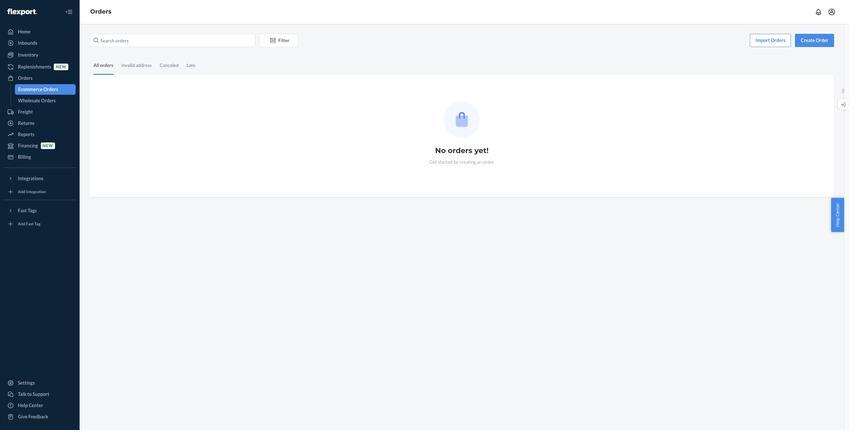 Task type: locate. For each thing, give the bounding box(es) containing it.
orders up ecommerce
[[18, 75, 33, 81]]

1 vertical spatial help
[[18, 403, 28, 409]]

1 vertical spatial help center
[[18, 403, 43, 409]]

create order
[[801, 37, 829, 43]]

new for financing
[[43, 143, 53, 148]]

wholesale
[[18, 98, 40, 104]]

fast left tags
[[18, 208, 27, 214]]

open account menu image
[[828, 8, 836, 16]]

fast left tag
[[26, 222, 34, 227]]

1 horizontal spatial orders
[[448, 146, 473, 155]]

new down reports link at the left of page
[[43, 143, 53, 148]]

add inside add integration link
[[18, 190, 25, 195]]

orders right 'all'
[[100, 62, 113, 68]]

1 horizontal spatial help center
[[835, 203, 841, 227]]

orders up wholesale orders 'link'
[[43, 87, 58, 92]]

1 vertical spatial new
[[43, 143, 53, 148]]

center inside button
[[835, 203, 841, 217]]

help
[[835, 218, 841, 227], [18, 403, 28, 409]]

0 horizontal spatial new
[[43, 143, 53, 148]]

an
[[477, 159, 482, 165]]

help inside help center button
[[835, 218, 841, 227]]

0 vertical spatial help
[[835, 218, 841, 227]]

filter
[[279, 37, 290, 43]]

orders right import
[[771, 37, 786, 43]]

0 vertical spatial help center
[[835, 203, 841, 227]]

1 horizontal spatial new
[[56, 65, 66, 69]]

orders link up ecommerce orders on the left of page
[[4, 73, 76, 84]]

orders inside button
[[771, 37, 786, 43]]

talk
[[18, 392, 26, 398]]

orders link
[[90, 8, 111, 15], [4, 73, 76, 84]]

orders
[[90, 8, 111, 15], [771, 37, 786, 43], [18, 75, 33, 81], [43, 87, 58, 92], [41, 98, 56, 104]]

fast tags button
[[4, 206, 76, 216]]

billing link
[[4, 152, 76, 163]]

orders for wholesale orders
[[41, 98, 56, 104]]

orders for ecommerce orders
[[43, 87, 58, 92]]

orders up get started by creating an order
[[448, 146, 473, 155]]

orders down ecommerce orders link
[[41, 98, 56, 104]]

import
[[756, 37, 770, 43]]

give feedback
[[18, 414, 48, 420]]

0 vertical spatial add
[[18, 190, 25, 195]]

1 horizontal spatial orders link
[[90, 8, 111, 15]]

orders for all
[[100, 62, 113, 68]]

add fast tag
[[18, 222, 40, 227]]

reports link
[[4, 129, 76, 140]]

0 horizontal spatial help
[[18, 403, 28, 409]]

feedback
[[28, 414, 48, 420]]

search image
[[94, 38, 99, 43]]

1 vertical spatial orders
[[448, 146, 473, 155]]

add
[[18, 190, 25, 195], [18, 222, 25, 227]]

1 vertical spatial add
[[18, 222, 25, 227]]

center
[[835, 203, 841, 217], [29, 403, 43, 409]]

0 vertical spatial orders
[[100, 62, 113, 68]]

add inside add fast tag link
[[18, 222, 25, 227]]

0 vertical spatial new
[[56, 65, 66, 69]]

orders for no
[[448, 146, 473, 155]]

integration
[[26, 190, 46, 195]]

new down inventory link
[[56, 65, 66, 69]]

close navigation image
[[65, 8, 73, 16]]

add for add fast tag
[[18, 222, 25, 227]]

fast inside dropdown button
[[18, 208, 27, 214]]

0 horizontal spatial center
[[29, 403, 43, 409]]

orders for import orders
[[771, 37, 786, 43]]

0 vertical spatial center
[[835, 203, 841, 217]]

new for replenishments
[[56, 65, 66, 69]]

open notifications image
[[815, 8, 823, 16]]

1 horizontal spatial center
[[835, 203, 841, 217]]

add down fast tags
[[18, 222, 25, 227]]

returns link
[[4, 118, 76, 129]]

1 vertical spatial center
[[29, 403, 43, 409]]

support
[[33, 392, 49, 398]]

orders
[[100, 62, 113, 68], [448, 146, 473, 155]]

all orders
[[94, 62, 113, 68]]

0 vertical spatial fast
[[18, 208, 27, 214]]

all
[[94, 62, 99, 68]]

tags
[[28, 208, 37, 214]]

inventory
[[18, 52, 38, 58]]

no orders yet!
[[435, 146, 489, 155]]

started
[[438, 159, 453, 165]]

0 horizontal spatial orders link
[[4, 73, 76, 84]]

billing
[[18, 154, 31, 160]]

1 add from the top
[[18, 190, 25, 195]]

1 vertical spatial orders link
[[4, 73, 76, 84]]

orders inside 'link'
[[41, 98, 56, 104]]

Search orders text field
[[90, 34, 256, 47]]

2 add from the top
[[18, 222, 25, 227]]

add integration link
[[4, 187, 76, 197]]

fast
[[18, 208, 27, 214], [26, 222, 34, 227]]

integrations
[[18, 176, 43, 182]]

new
[[56, 65, 66, 69], [43, 143, 53, 148]]

add left integration
[[18, 190, 25, 195]]

invalid address
[[121, 62, 152, 68]]

0 horizontal spatial orders
[[100, 62, 113, 68]]

wholesale orders
[[18, 98, 56, 104]]

help center
[[835, 203, 841, 227], [18, 403, 43, 409]]

financing
[[18, 143, 38, 149]]

1 horizontal spatial help
[[835, 218, 841, 227]]

orders link up the search image
[[90, 8, 111, 15]]



Task type: describe. For each thing, give the bounding box(es) containing it.
create
[[801, 37, 815, 43]]

freight
[[18, 109, 33, 115]]

add integration
[[18, 190, 46, 195]]

order
[[483, 159, 494, 165]]

inventory link
[[4, 50, 76, 60]]

inbounds
[[18, 40, 37, 46]]

create order link
[[796, 34, 835, 47]]

by
[[454, 159, 459, 165]]

help inside help center link
[[18, 403, 28, 409]]

talk to support button
[[4, 390, 76, 400]]

add for add integration
[[18, 190, 25, 195]]

add fast tag link
[[4, 219, 76, 230]]

get started by creating an order
[[430, 159, 494, 165]]

freight link
[[4, 107, 76, 117]]

reports
[[18, 132, 34, 137]]

ecommerce
[[18, 87, 43, 92]]

ecommerce orders link
[[15, 84, 76, 95]]

settings link
[[4, 378, 76, 389]]

invalid
[[121, 62, 135, 68]]

yet!
[[475, 146, 489, 155]]

fast tags
[[18, 208, 37, 214]]

flexport logo image
[[7, 9, 37, 15]]

no
[[435, 146, 446, 155]]

get
[[430, 159, 437, 165]]

creating
[[460, 159, 476, 165]]

order
[[816, 37, 829, 43]]

give
[[18, 414, 27, 420]]

1 vertical spatial fast
[[26, 222, 34, 227]]

import orders
[[756, 37, 786, 43]]

help center link
[[4, 401, 76, 411]]

0 horizontal spatial help center
[[18, 403, 43, 409]]

wholesale orders link
[[15, 96, 76, 106]]

empty list image
[[444, 102, 480, 138]]

home
[[18, 29, 30, 35]]

settings
[[18, 381, 35, 386]]

help center inside button
[[835, 203, 841, 227]]

to
[[27, 392, 32, 398]]

give feedback button
[[4, 412, 76, 423]]

returns
[[18, 120, 34, 126]]

0 vertical spatial orders link
[[90, 8, 111, 15]]

home link
[[4, 27, 76, 37]]

inbounds link
[[4, 38, 76, 48]]

import orders button
[[750, 34, 792, 47]]

ecommerce orders
[[18, 87, 58, 92]]

orders up the search image
[[90, 8, 111, 15]]

late
[[187, 62, 196, 68]]

help center button
[[832, 198, 845, 232]]

canceled
[[160, 62, 179, 68]]

address
[[136, 62, 152, 68]]

filter button
[[260, 34, 298, 47]]

integrations button
[[4, 174, 76, 184]]

tag
[[34, 222, 40, 227]]

replenishments
[[18, 64, 51, 70]]

talk to support
[[18, 392, 49, 398]]



Task type: vqa. For each thing, say whether or not it's contained in the screenshot.
orders to the top
yes



